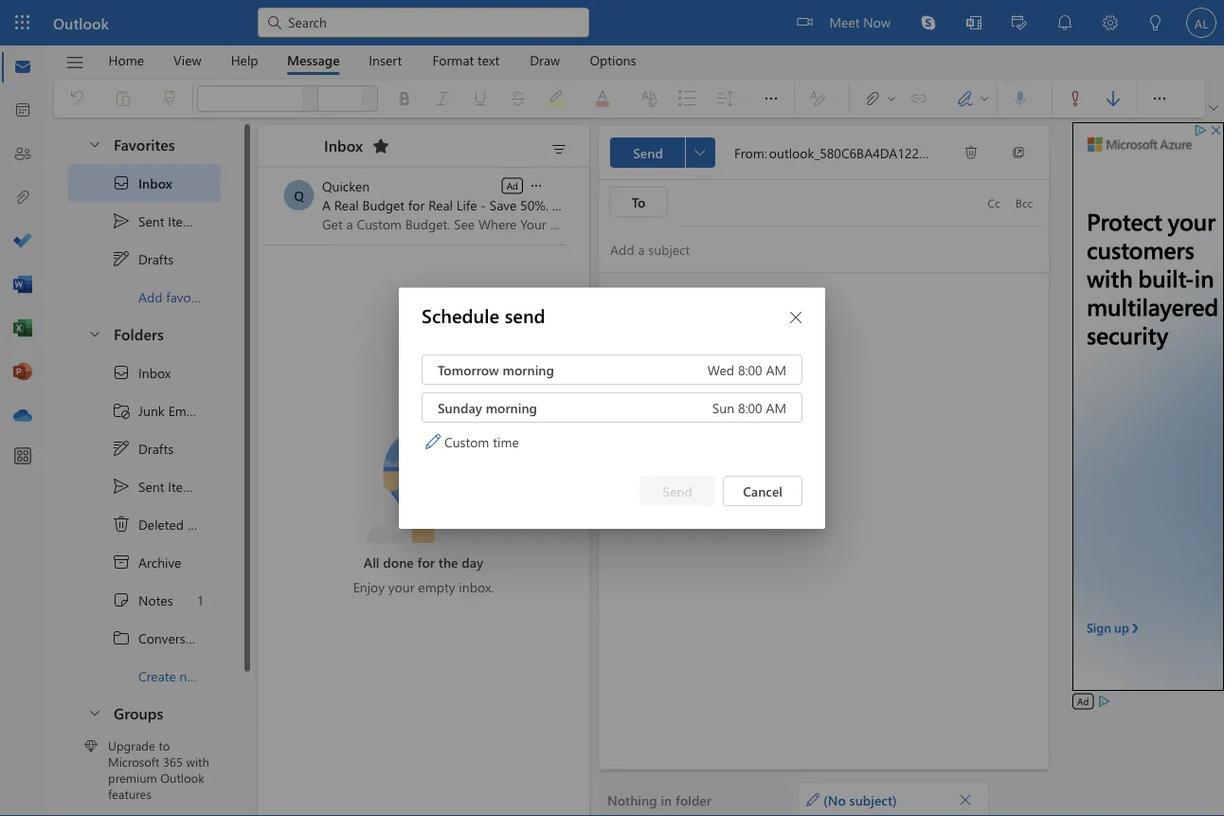 Task type: vqa. For each thing, say whether or not it's contained in the screenshot.
 dropdown button
no



Task type: describe. For each thing, give the bounding box(es) containing it.
 tree item
[[68, 619, 221, 657]]

excel image
[[13, 319, 32, 338]]

inbox.
[[459, 578, 494, 595]]

 for groups
[[87, 705, 102, 720]]

 notes
[[112, 591, 173, 610]]

create new folder tree item
[[68, 657, 242, 695]]

groups
[[114, 702, 163, 723]]

 for 
[[112, 249, 131, 268]]

 deleted items
[[112, 515, 220, 534]]


[[65, 53, 85, 73]]

quicken
[[322, 177, 370, 194]]


[[1104, 89, 1123, 108]]

deleted
[[138, 515, 184, 533]]

draw button
[[516, 46, 575, 75]]

sun 8:00 am
[[713, 399, 787, 416]]

message list section
[[258, 120, 620, 815]]

wed
[[708, 361, 735, 378]]

in
[[661, 791, 672, 808]]

send
[[663, 482, 693, 499]]

2  tree item from the top
[[68, 467, 221, 505]]

 down insert 'button'
[[365, 93, 376, 104]]

sunday morning
[[438, 399, 538, 416]]

ad inside message list section
[[507, 179, 519, 192]]

include group
[[854, 80, 993, 118]]

start
[[552, 196, 580, 213]]

budget
[[363, 196, 405, 213]]

(no
[[824, 791, 846, 808]]

archive
[[138, 553, 181, 571]]

tomorrow
[[438, 361, 499, 378]]

meet
[[830, 13, 860, 30]]

favorite
[[166, 288, 210, 305]]

more apps image
[[13, 447, 32, 466]]

 custom time
[[426, 433, 519, 450]]

custom
[[445, 433, 490, 450]]

outlook link
[[53, 0, 109, 46]]

time
[[493, 433, 519, 450]]

send button
[[640, 476, 716, 506]]

your
[[388, 578, 415, 595]]

day
[[462, 553, 484, 571]]

 drafts for 
[[112, 249, 174, 268]]

now
[[864, 13, 891, 30]]


[[112, 628, 131, 647]]

0 horizontal spatial  button
[[781, 302, 811, 332]]

schedule send document
[[0, 0, 1225, 816]]

To text field
[[678, 192, 979, 214]]

 for custom
[[426, 434, 441, 449]]

 junk email
[[112, 401, 200, 420]]

home
[[109, 51, 144, 69]]

tree inside schedule send application
[[68, 354, 242, 695]]

1  tree item from the top
[[68, 164, 221, 202]]


[[112, 401, 131, 420]]

upgrade
[[108, 737, 155, 754]]

nothing
[[608, 791, 657, 808]]


[[798, 14, 813, 29]]

tomorrow morning
[[438, 361, 554, 378]]

the
[[439, 553, 458, 571]]

mail image
[[13, 58, 32, 77]]

home button
[[94, 46, 158, 75]]

empty
[[418, 578, 455, 595]]

schedule send application
[[0, 0, 1225, 816]]

powerpoint image
[[13, 363, 32, 382]]

2 sent from the top
[[138, 478, 164, 495]]

 button
[[953, 137, 991, 168]]

message button
[[273, 46, 354, 75]]

 for  deleted items
[[112, 515, 131, 534]]

 button for groups
[[78, 695, 110, 730]]

folders tree item
[[68, 316, 221, 354]]

folders
[[114, 323, 164, 343]]

options button
[[576, 46, 651, 75]]

life
[[457, 196, 477, 213]]

text
[[478, 51, 500, 69]]

help
[[231, 51, 258, 69]]

to button
[[610, 187, 668, 217]]

bcc button
[[1010, 188, 1040, 218]]

bcc
[[1016, 195, 1033, 210]]

1 vertical spatial items
[[168, 478, 200, 495]]

view
[[174, 51, 202, 69]]

am for sun 8:00 am
[[766, 399, 787, 416]]

set your advertising preferences image
[[1097, 694, 1112, 709]]

cc button
[[979, 188, 1010, 218]]

microsoft
[[108, 753, 160, 770]]

add
[[138, 288, 163, 305]]

inbox inside inbox 
[[324, 135, 363, 155]]

 for 
[[112, 439, 131, 458]]

all
[[364, 553, 380, 571]]

tab list inside schedule send application
[[94, 46, 651, 75]]

inbox 
[[324, 135, 391, 155]]

nothing in folder button
[[599, 782, 791, 816]]

message
[[287, 51, 340, 69]]

 sent items for first the  tree item from the bottom
[[112, 477, 200, 496]]


[[1011, 145, 1027, 160]]

 button down message button
[[303, 85, 319, 112]]

q
[[294, 186, 304, 204]]

premium features image
[[84, 740, 98, 753]]

meet now
[[830, 13, 891, 30]]

reading pane main content
[[592, 118, 1068, 816]]

a
[[322, 196, 331, 213]]

2  tree item from the top
[[68, 354, 221, 391]]

premium
[[108, 769, 157, 786]]

favorites
[[114, 133, 175, 154]]

-
[[481, 196, 486, 213]]


[[1066, 89, 1085, 108]]

wed 8:00 am
[[708, 361, 787, 378]]

quicken image
[[284, 180, 314, 210]]

calendar image
[[13, 101, 32, 120]]

 down message button
[[305, 93, 317, 104]]

 for 
[[964, 145, 979, 160]]

items inside  deleted items
[[188, 515, 220, 533]]


[[372, 137, 391, 155]]

 archive
[[112, 553, 181, 572]]



Task type: locate. For each thing, give the bounding box(es) containing it.
real
[[334, 196, 359, 213], [429, 196, 453, 213]]

real left life
[[429, 196, 453, 213]]

new
[[180, 667, 204, 685]]

 button
[[366, 131, 396, 161]]

1 sent from the top
[[138, 212, 164, 230]]

ad left set your advertising preferences icon
[[1078, 695, 1089, 708]]

enjoy
[[353, 578, 385, 595]]

0 horizontal spatial 
[[426, 434, 441, 449]]

add favorite tree item
[[68, 278, 221, 316]]

sunday
[[438, 399, 482, 416]]

drafts down  junk email
[[138, 440, 174, 457]]

8:00 right wed
[[738, 361, 763, 378]]

0 vertical spatial items
[[168, 212, 200, 230]]

1  from the top
[[112, 173, 131, 192]]

features
[[108, 785, 152, 802]]

drafts for 
[[138, 440, 174, 457]]

 up add favorite tree item
[[112, 249, 131, 268]]

1 horizontal spatial  button
[[953, 786, 979, 813]]

 tree item up add
[[68, 240, 221, 278]]

1 vertical spatial sent
[[138, 478, 164, 495]]

view button
[[159, 46, 216, 75]]

0 vertical spatial 
[[789, 309, 804, 324]]

 inside the groups tree item
[[87, 705, 102, 720]]

0 vertical spatial inbox
[[324, 135, 363, 155]]

junk
[[138, 402, 165, 419]]

1 horizontal spatial outlook
[[160, 769, 204, 786]]

 button left the favorites
[[78, 126, 110, 161]]

sent up  tree item
[[138, 478, 164, 495]]

1 vertical spatial 
[[112, 477, 131, 496]]

1 horizontal spatial real
[[429, 196, 453, 213]]

8:00 right sun
[[738, 399, 763, 416]]

format
[[433, 51, 474, 69]]

onedrive image
[[13, 407, 32, 426]]

real down quicken
[[334, 196, 359, 213]]

 sent items
[[112, 211, 200, 230], [112, 477, 200, 496]]

 button
[[544, 136, 574, 162]]

 left the (no
[[807, 793, 820, 806]]

 up the premium features "image"
[[87, 705, 102, 720]]

insert button
[[355, 46, 416, 75]]

 inbox down favorites tree item
[[112, 173, 172, 192]]

0 horizontal spatial folder
[[207, 667, 242, 685]]

draw
[[530, 51, 560, 69]]

Add a subject text field
[[599, 234, 1015, 264]]

people image
[[13, 145, 32, 164]]

 drafts up add favorite tree item
[[112, 249, 174, 268]]

morning for tomorrow morning
[[503, 361, 554, 378]]

1 horizontal spatial 
[[807, 793, 820, 806]]

 tree item
[[68, 240, 221, 278], [68, 429, 221, 467]]

 right subject)
[[959, 793, 973, 806]]

 down add a subject 'text box'
[[789, 309, 804, 324]]

tab list
[[94, 46, 651, 75]]

morning up time
[[486, 399, 538, 416]]

 inside button
[[964, 145, 979, 160]]

 drafts down  tree item
[[112, 439, 174, 458]]

1 vertical spatial  tree item
[[68, 354, 221, 391]]

options
[[590, 51, 636, 69]]

 tree item
[[68, 505, 221, 543]]

help button
[[217, 46, 273, 75]]

2  from the top
[[112, 363, 131, 382]]

0 vertical spatial 
[[112, 249, 131, 268]]

folder
[[207, 667, 242, 685], [676, 791, 712, 808]]

inbox up  junk email
[[138, 364, 171, 381]]

0 vertical spatial 
[[426, 434, 441, 449]]

add favorite
[[138, 288, 210, 305]]

0 vertical spatial am
[[766, 361, 787, 378]]

inbox down favorites tree item
[[138, 174, 172, 192]]

word image
[[13, 276, 32, 295]]

am
[[766, 361, 787, 378], [766, 399, 787, 416]]

2  inbox from the top
[[112, 363, 171, 382]]

2 vertical spatial inbox
[[138, 364, 171, 381]]

 button down add a subject 'text box'
[[781, 302, 811, 332]]

1 vertical spatial outlook
[[160, 769, 204, 786]]

from: outlook_580c6ba4da122d59@outlook.com
[[735, 144, 1030, 161]]

 tree item for 
[[68, 429, 221, 467]]

outlook_580c6ba4da122d59@outlook.com
[[770, 144, 1030, 161]]

am down wed 8:00 am
[[766, 399, 787, 416]]

outlook inside banner
[[53, 12, 109, 33]]

with
[[186, 753, 209, 770]]

1
[[198, 591, 203, 609]]

drafts inside favorites tree
[[138, 250, 174, 268]]

inbox left the ""
[[324, 135, 363, 155]]

for inside all done for the day enjoy your empty inbox.
[[418, 553, 435, 571]]

 left custom
[[426, 434, 441, 449]]

inbox inside favorites tree
[[138, 174, 172, 192]]

1 vertical spatial 
[[959, 793, 973, 806]]

0 vertical spatial ad
[[507, 179, 519, 192]]

folder for create new folder
[[207, 667, 242, 685]]

sent up add
[[138, 212, 164, 230]]

 drafts inside favorites tree
[[112, 249, 174, 268]]

drafts for 
[[138, 250, 174, 268]]

0 horizontal spatial 
[[789, 309, 804, 324]]

 tree item up junk
[[68, 354, 221, 391]]

1 real from the left
[[334, 196, 359, 213]]

 inside  (no subject)
[[807, 793, 820, 806]]

2 vertical spatial items
[[188, 515, 220, 533]]

tags group
[[1057, 80, 1133, 114]]

 left folders
[[87, 326, 102, 341]]

outlook down to
[[160, 769, 204, 786]]

1 am from the top
[[766, 361, 787, 378]]

 up add favorite tree item
[[112, 211, 131, 230]]

1 vertical spatial drafts
[[138, 440, 174, 457]]

inbox heading
[[300, 125, 396, 167]]

 inbox
[[112, 173, 172, 192], [112, 363, 171, 382]]

2  from the top
[[112, 439, 131, 458]]

schedule send
[[422, 303, 546, 328]]

1 vertical spatial am
[[766, 399, 787, 416]]

1 vertical spatial  tree item
[[68, 467, 221, 505]]

1 vertical spatial  sent items
[[112, 477, 200, 496]]


[[112, 173, 131, 192], [112, 363, 131, 382]]

am up sun 8:00 am
[[766, 361, 787, 378]]

 for favorites
[[87, 136, 102, 151]]

1 vertical spatial  inbox
[[112, 363, 171, 382]]

1 horizontal spatial 
[[959, 793, 973, 806]]

 button inside folders tree item
[[78, 316, 110, 351]]


[[112, 249, 131, 268], [112, 439, 131, 458]]

files image
[[13, 189, 32, 208]]

ad up save
[[507, 179, 519, 192]]

 up 
[[112, 363, 131, 382]]

0 horizontal spatial real
[[334, 196, 359, 213]]

 sent items up deleted
[[112, 477, 200, 496]]

1 drafts from the top
[[138, 250, 174, 268]]

1 vertical spatial for
[[418, 553, 435, 571]]

items inside favorites tree
[[168, 212, 200, 230]]

 inbox inside favorites tree
[[112, 173, 172, 192]]

0 vertical spatial morning
[[503, 361, 554, 378]]

 drafts
[[112, 249, 174, 268], [112, 439, 174, 458]]

subject)
[[850, 791, 897, 808]]

2 drafts from the top
[[138, 440, 174, 457]]

 tree item
[[68, 164, 221, 202], [68, 354, 221, 391]]

done
[[383, 553, 414, 571]]

1 vertical spatial 
[[112, 515, 131, 534]]

 for (no
[[807, 793, 820, 806]]

2  from the top
[[112, 477, 131, 496]]

items up  deleted items
[[168, 478, 200, 495]]

outlook banner
[[0, 0, 1225, 46]]

 inside favorites tree
[[112, 249, 131, 268]]

 button left folders
[[78, 316, 110, 351]]

folder inside 'tree item'
[[207, 667, 242, 685]]

8:00 for wed
[[738, 361, 763, 378]]

send
[[505, 303, 546, 328]]

favorites tree item
[[68, 126, 221, 164]]

0 horizontal spatial 
[[112, 515, 131, 534]]

tree containing 
[[68, 354, 242, 695]]

 button
[[1095, 83, 1133, 114]]

0 vertical spatial for
[[408, 196, 425, 213]]

 up the 
[[112, 515, 131, 534]]

 tree item
[[68, 543, 221, 581]]

2 am from the top
[[766, 399, 787, 416]]

outlook
[[53, 12, 109, 33], [160, 769, 204, 786]]

8:00 for sun
[[738, 399, 763, 416]]

to do image
[[13, 232, 32, 251]]

0 vertical spatial outlook
[[53, 12, 109, 33]]

1 vertical spatial 
[[112, 363, 131, 382]]

folder inside button
[[676, 791, 712, 808]]


[[550, 140, 569, 159]]

2 8:00 from the top
[[738, 399, 763, 416]]

tab list containing home
[[94, 46, 651, 75]]

notes
[[138, 591, 173, 609]]

create new folder
[[138, 667, 242, 685]]

sun
[[713, 399, 735, 416]]

outlook up  in the left top of the page
[[53, 12, 109, 33]]

 tree item up add favorite tree item
[[68, 202, 221, 240]]

 down favorites tree item
[[112, 173, 131, 192]]

1  inbox from the top
[[112, 173, 172, 192]]

0 vertical spatial 
[[964, 145, 979, 160]]

365
[[163, 753, 183, 770]]

1 8:00 from the top
[[738, 361, 763, 378]]

 left  button
[[964, 145, 979, 160]]

0 horizontal spatial ad
[[507, 179, 519, 192]]

 tree item
[[68, 581, 221, 619]]

 inside favorites tree item
[[87, 136, 102, 151]]

 tree item down junk
[[68, 429, 221, 467]]

50%.
[[520, 196, 549, 213]]

items
[[168, 212, 200, 230], [168, 478, 200, 495], [188, 515, 220, 533]]

 button
[[56, 46, 94, 79]]

drafts
[[138, 250, 174, 268], [138, 440, 174, 457]]

left-rail-appbar navigation
[[4, 46, 42, 438]]

1 vertical spatial ad
[[1078, 695, 1089, 708]]

 for leftmost  button
[[789, 309, 804, 324]]

 for right  button
[[959, 793, 973, 806]]

1 vertical spatial 
[[807, 793, 820, 806]]

 button for favorites
[[78, 126, 110, 161]]

0 vertical spatial 8:00
[[738, 361, 763, 378]]


[[789, 309, 804, 324], [959, 793, 973, 806]]

 button up the premium features "image"
[[78, 695, 110, 730]]

1  tree item from the top
[[68, 240, 221, 278]]

1  drafts from the top
[[112, 249, 174, 268]]

 inside tree item
[[112, 515, 131, 534]]

 tree item
[[68, 391, 221, 429]]

 left the favorites
[[87, 136, 102, 151]]

0 vertical spatial  button
[[781, 302, 811, 332]]

for right "budget"
[[408, 196, 425, 213]]

sent
[[138, 212, 164, 230], [138, 478, 164, 495]]

0 vertical spatial  inbox
[[112, 173, 172, 192]]

for
[[408, 196, 425, 213], [418, 553, 435, 571]]

format text
[[433, 51, 500, 69]]

 button
[[781, 302, 811, 332], [953, 786, 979, 813]]

save
[[490, 196, 517, 213]]

outlook inside upgrade to microsoft 365 with premium outlook features
[[160, 769, 204, 786]]

folder for nothing in folder
[[676, 791, 712, 808]]

 inside favorites tree
[[112, 173, 131, 192]]

0 horizontal spatial outlook
[[53, 12, 109, 33]]

 inside  custom time
[[426, 434, 441, 449]]

drafts up add
[[138, 250, 174, 268]]

folder right in at right bottom
[[676, 791, 712, 808]]

 button
[[303, 85, 319, 112], [363, 85, 378, 112], [78, 126, 110, 161], [78, 316, 110, 351], [78, 695, 110, 730]]

1 horizontal spatial ad
[[1078, 695, 1089, 708]]

cc
[[988, 195, 1001, 210]]

am for wed 8:00 am
[[766, 361, 787, 378]]

 sent items inside favorites tree
[[112, 211, 200, 230]]

1 vertical spatial 
[[112, 439, 131, 458]]

 for folders
[[87, 326, 102, 341]]

 down 
[[112, 439, 131, 458]]


[[112, 591, 131, 610]]

clipboard group
[[58, 80, 189, 118]]

0 vertical spatial  sent items
[[112, 211, 200, 230]]

favorites tree
[[68, 118, 221, 316]]

1  from the top
[[112, 249, 131, 268]]

1 vertical spatial folder
[[676, 791, 712, 808]]


[[964, 145, 979, 160], [112, 515, 131, 534]]

1  tree item from the top
[[68, 202, 221, 240]]

0 vertical spatial 
[[112, 173, 131, 192]]

1  sent items from the top
[[112, 211, 200, 230]]

 up  tree item
[[112, 477, 131, 496]]

2  drafts from the top
[[112, 439, 174, 458]]

 tree item for 
[[68, 240, 221, 278]]

items right deleted
[[188, 515, 220, 533]]

0 vertical spatial 
[[112, 211, 131, 230]]

morning
[[503, 361, 554, 378], [486, 399, 538, 416]]

morning down send
[[503, 361, 554, 378]]

 sent items for second the  tree item from the bottom of the schedule send application
[[112, 211, 200, 230]]

1 vertical spatial morning
[[486, 399, 538, 416]]

 tree item
[[68, 202, 221, 240], [68, 467, 221, 505]]

to
[[632, 193, 646, 210]]

nothing in folder
[[608, 791, 712, 808]]

 sent items up add
[[112, 211, 200, 230]]

tree
[[68, 354, 242, 695]]

 button
[[1000, 137, 1038, 168]]

1 vertical spatial  drafts
[[112, 439, 174, 458]]

 button
[[1057, 83, 1095, 114]]

 drafts for 
[[112, 439, 174, 458]]

1 horizontal spatial folder
[[676, 791, 712, 808]]

 inside folders tree item
[[87, 326, 102, 341]]

0 vertical spatial  drafts
[[112, 249, 174, 268]]

1  from the top
[[112, 211, 131, 230]]

 inside favorites tree
[[112, 211, 131, 230]]

 button inside the groups tree item
[[78, 695, 110, 730]]

basic text group
[[197, 80, 791, 118]]

 inside schedule send document
[[789, 309, 804, 324]]


[[112, 553, 131, 572]]

2  sent items from the top
[[112, 477, 200, 496]]

0 vertical spatial  tree item
[[68, 240, 221, 278]]

1 horizontal spatial 
[[964, 145, 979, 160]]


[[112, 211, 131, 230], [112, 477, 131, 496]]

from:
[[735, 144, 768, 161]]

1 vertical spatial inbox
[[138, 174, 172, 192]]

2 real from the left
[[429, 196, 453, 213]]

 (no subject)
[[807, 791, 897, 808]]

 inbox down folders tree item
[[112, 363, 171, 382]]

folder right the new
[[207, 667, 242, 685]]

 inside reading pane main content
[[959, 793, 973, 806]]

to
[[159, 737, 170, 754]]

 button for folders
[[78, 316, 110, 351]]

1 vertical spatial 8:00
[[738, 399, 763, 416]]

today.
[[583, 196, 620, 213]]

 button inside favorites tree item
[[78, 126, 110, 161]]

schedule send heading
[[399, 287, 826, 347]]

items up favorite
[[168, 212, 200, 230]]

cancel
[[743, 482, 783, 499]]

0 vertical spatial drafts
[[138, 250, 174, 268]]

Message body, press Alt+F10 to exit text field
[[610, 288, 1038, 552]]

groups tree item
[[68, 695, 221, 733]]

1 vertical spatial  button
[[953, 786, 979, 813]]

 button down insert 'button'
[[363, 85, 378, 112]]

upgrade to microsoft 365 with premium outlook features
[[108, 737, 209, 802]]

schedule send dialog
[[0, 0, 1225, 816]]

0 vertical spatial folder
[[207, 667, 242, 685]]

0 vertical spatial  tree item
[[68, 202, 221, 240]]

0 vertical spatial  tree item
[[68, 164, 221, 202]]

 button right subject)
[[953, 786, 979, 813]]

sent inside favorites tree
[[138, 212, 164, 230]]

 tree item up deleted
[[68, 467, 221, 505]]

for left the
[[418, 553, 435, 571]]

 tree item down the favorites
[[68, 164, 221, 202]]

 drafts inside tree
[[112, 439, 174, 458]]

2  tree item from the top
[[68, 429, 221, 467]]

morning for sunday morning
[[486, 399, 538, 416]]

insert
[[369, 51, 402, 69]]

cancel button
[[723, 476, 803, 506]]

inbox
[[324, 135, 363, 155], [138, 174, 172, 192], [138, 364, 171, 381]]

0 vertical spatial sent
[[138, 212, 164, 230]]

1 vertical spatial  tree item
[[68, 429, 221, 467]]



